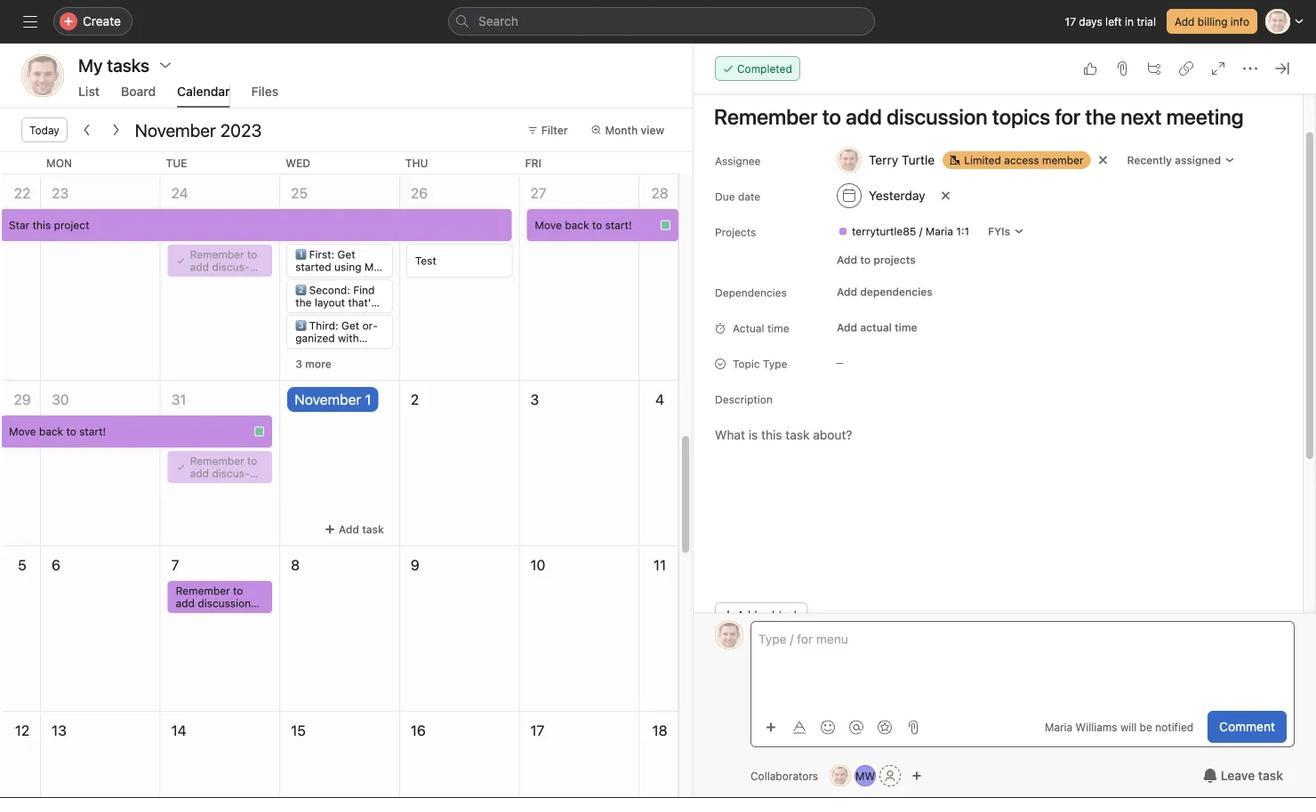 Task type: locate. For each thing, give the bounding box(es) containing it.
november down more
[[295, 391, 361, 408]]

mw
[[856, 770, 876, 782]]

project
[[54, 219, 89, 231]]

1 vertical spatial november
[[295, 391, 361, 408]]

27
[[531, 185, 547, 202]]

2 horizontal spatial tt button
[[830, 765, 852, 787]]

1 horizontal spatial task
[[1259, 768, 1284, 783]]

31
[[171, 391, 186, 408]]

1 horizontal spatial tt
[[723, 629, 736, 642]]

topic type
[[733, 358, 788, 370]]

0 vertical spatial tt button
[[21, 54, 64, 97]]

layout
[[315, 296, 345, 309]]

fri
[[525, 157, 542, 169]]

more
[[305, 358, 332, 370]]

1 vertical spatial to
[[861, 254, 871, 266]]

yesterday button
[[829, 180, 934, 212]]

1 vertical spatial back
[[39, 425, 63, 438]]

projects
[[874, 254, 916, 266]]

1 horizontal spatial november
[[295, 391, 361, 408]]

create
[[83, 14, 121, 28]]

that's
[[348, 296, 377, 309]]

0 vertical spatial 3
[[296, 358, 302, 370]]

get right "for"
[[342, 319, 360, 332]]

add task
[[339, 523, 384, 536]]

add inside dropdown button
[[837, 321, 858, 334]]

add inside button
[[1175, 15, 1195, 28]]

2 horizontal spatial tt
[[834, 770, 848, 782]]

0 horizontal spatial november
[[135, 119, 216, 140]]

2 vertical spatial to
[[66, 425, 76, 438]]

add or remove collaborators image
[[912, 771, 923, 781]]

1 horizontal spatial 17
[[1066, 15, 1077, 28]]

month view
[[605, 124, 665, 136]]

will
[[1121, 721, 1137, 734]]

0 horizontal spatial time
[[768, 322, 790, 335]]

0 vertical spatial tt
[[34, 67, 51, 84]]

to inside "add to projects" button
[[861, 254, 871, 266]]

1 horizontal spatial tt button
[[715, 621, 744, 650]]

1 horizontal spatial start!
[[606, 219, 632, 231]]

0 vertical spatial back
[[565, 219, 589, 231]]

tt button for "month view" popup button
[[21, 54, 64, 97]]

move down 29
[[9, 425, 36, 438]]

0 vertical spatial maria
[[926, 225, 954, 238]]

1 vertical spatial move back to start!
[[9, 425, 106, 438]]

maria right /
[[926, 225, 954, 238]]

access
[[1005, 154, 1040, 166]]

0 horizontal spatial move
[[9, 425, 36, 438]]

0 vertical spatial move
[[535, 219, 562, 231]]

1 vertical spatial task
[[1259, 768, 1284, 783]]

my tasks
[[78, 54, 150, 75]]

Task Name text field
[[703, 96, 1282, 137]]

tt for the bottommost the tt button
[[834, 770, 848, 782]]

add dependencies button
[[829, 279, 941, 304]]

maria inside terryturtle85 / maria 1:1 link
[[926, 225, 954, 238]]

recently assigned button
[[1120, 148, 1244, 173]]

started
[[296, 261, 332, 273]]

— button
[[829, 351, 936, 375]]

due date
[[715, 190, 761, 203]]

17 days left in trial
[[1066, 15, 1157, 28]]

0 horizontal spatial back
[[39, 425, 63, 438]]

0 horizontal spatial tt button
[[21, 54, 64, 97]]

add for add task
[[339, 523, 359, 536]]

1 vertical spatial get
[[342, 319, 360, 332]]

1 vertical spatial move
[[9, 425, 36, 438]]

sections
[[296, 344, 338, 357]]

projects
[[715, 226, 757, 238]]

2 horizontal spatial to
[[861, 254, 871, 266]]

get
[[338, 248, 356, 261], [342, 319, 360, 332]]

0 vertical spatial get
[[338, 248, 356, 261]]

0 horizontal spatial start!
[[79, 425, 106, 438]]

assignee
[[715, 155, 761, 167]]

to for 27
[[592, 219, 603, 231]]

november 2023
[[135, 119, 262, 140]]

1 vertical spatial 17
[[531, 722, 545, 739]]

add for add billing info
[[1175, 15, 1195, 28]]

1 vertical spatial tt
[[723, 629, 736, 642]]

17
[[1066, 15, 1077, 28], [531, 722, 545, 739]]

0 vertical spatial 17
[[1066, 15, 1077, 28]]

3 for 3
[[531, 391, 539, 408]]

/
[[920, 225, 923, 238]]

6
[[52, 557, 60, 573]]

2 vertical spatial tt
[[834, 770, 848, 782]]

1 horizontal spatial move
[[535, 219, 562, 231]]

november for november 2023
[[135, 119, 216, 140]]

be
[[1140, 721, 1153, 734]]

0 vertical spatial move back to start!
[[535, 219, 632, 231]]

today button
[[21, 117, 67, 142]]

limited
[[965, 154, 1002, 166]]

0 horizontal spatial maria
[[926, 225, 954, 238]]

using
[[335, 261, 362, 273]]

1 vertical spatial 3
[[531, 391, 539, 408]]

move back to start! down 27
[[535, 219, 632, 231]]

november up tue
[[135, 119, 216, 140]]

2023
[[220, 119, 262, 140]]

in
[[1126, 15, 1135, 28]]

1 horizontal spatial to
[[592, 219, 603, 231]]

add task button
[[317, 517, 392, 542]]

back
[[565, 219, 589, 231], [39, 425, 63, 438]]

add actual time
[[837, 321, 918, 334]]

1 horizontal spatial 3
[[531, 391, 539, 408]]

main content
[[694, 39, 1304, 798]]

terry turtle button
[[829, 144, 943, 176]]

22
[[14, 185, 31, 202]]

1
[[365, 391, 371, 408]]

1 horizontal spatial move back to start!
[[535, 219, 632, 231]]

13
[[52, 722, 67, 739]]

limited access member
[[965, 154, 1084, 166]]

add inside "button"
[[837, 286, 858, 298]]

tt button for the mw button
[[715, 621, 744, 650]]

board
[[121, 84, 156, 99]]

1 vertical spatial tt button
[[715, 621, 744, 650]]

add to projects
[[837, 254, 916, 266]]

mon
[[46, 157, 72, 169]]

7
[[171, 557, 179, 573]]

0 vertical spatial task
[[362, 523, 384, 536]]

29
[[14, 391, 31, 408]]

1 horizontal spatial back
[[565, 219, 589, 231]]

move
[[535, 219, 562, 231], [9, 425, 36, 438]]

today
[[29, 124, 59, 136]]

task
[[362, 523, 384, 536], [1259, 768, 1284, 783]]

add
[[1175, 15, 1195, 28], [837, 254, 858, 266], [837, 286, 858, 298], [837, 321, 858, 334], [339, 523, 359, 536]]

0 horizontal spatial to
[[66, 425, 76, 438]]

second:
[[309, 284, 350, 296]]

type
[[763, 358, 788, 370]]

3 more button
[[288, 351, 340, 376]]

full screen image
[[1212, 61, 1226, 76]]

time
[[895, 321, 918, 334], [768, 322, 790, 335]]

to for 30
[[66, 425, 76, 438]]

month
[[605, 124, 638, 136]]

task inside button
[[362, 523, 384, 536]]

to
[[592, 219, 603, 231], [861, 254, 871, 266], [66, 425, 76, 438]]

task inside button
[[1259, 768, 1284, 783]]

maria
[[926, 225, 954, 238], [1045, 721, 1073, 734]]

1️⃣
[[296, 248, 306, 261]]

search list box
[[448, 7, 876, 36]]

start! for 30
[[79, 425, 106, 438]]

0 vertical spatial to
[[592, 219, 603, 231]]

0 vertical spatial start!
[[606, 219, 632, 231]]

15
[[291, 722, 306, 739]]

tt button
[[21, 54, 64, 97], [715, 621, 744, 650], [830, 765, 852, 787]]

1 vertical spatial start!
[[79, 425, 106, 438]]

1️⃣ first: get started using my tasks 2️⃣ second: find the layout that's right for you 3️⃣ third: get organized with sections
[[296, 248, 380, 357]]

add for add to projects
[[837, 254, 858, 266]]

recently assigned
[[1128, 154, 1222, 166]]

3 inside button
[[296, 358, 302, 370]]

0 horizontal spatial 3
[[296, 358, 302, 370]]

maria left williams
[[1045, 721, 1073, 734]]

0 horizontal spatial task
[[362, 523, 384, 536]]

move back to start! down the 30
[[9, 425, 106, 438]]

get right the first:
[[338, 248, 356, 261]]

formatting image
[[793, 720, 807, 735]]

info
[[1231, 15, 1250, 28]]

move down 27
[[535, 219, 562, 231]]

month view button
[[583, 117, 673, 142]]

28
[[652, 185, 669, 202]]

add subtask image
[[1148, 61, 1162, 76]]

0 vertical spatial november
[[135, 119, 216, 140]]

17 for 17 days left in trial
[[1066, 15, 1077, 28]]

1 horizontal spatial maria
[[1045, 721, 1073, 734]]

0 horizontal spatial tt
[[34, 67, 51, 84]]

1 horizontal spatial time
[[895, 321, 918, 334]]

organized
[[296, 319, 378, 344]]

move back to start!
[[535, 219, 632, 231], [9, 425, 106, 438]]

toolbar
[[759, 714, 926, 740]]

add for add dependencies
[[837, 286, 858, 298]]

0 horizontal spatial 17
[[531, 722, 545, 739]]

0 horizontal spatial move back to start!
[[9, 425, 106, 438]]

remember to add discussion topics for the next meeting dialog
[[694, 39, 1317, 798]]



Task type: vqa. For each thing, say whether or not it's contained in the screenshot.
the middle goals
no



Task type: describe. For each thing, give the bounding box(es) containing it.
clear due date image
[[941, 190, 952, 201]]

this
[[33, 219, 51, 231]]

terry turtle
[[869, 153, 935, 167]]

mw button
[[855, 765, 877, 787]]

1:1
[[957, 225, 970, 238]]

toolbar inside remember to add discussion topics for the next meeting 'dialog'
[[759, 714, 926, 740]]

task for collaborators
[[1259, 768, 1284, 783]]

dependencies
[[715, 287, 787, 299]]

at mention image
[[850, 720, 864, 735]]

days
[[1080, 15, 1103, 28]]

third:
[[309, 319, 339, 332]]

—
[[836, 358, 844, 368]]

the
[[296, 296, 312, 309]]

30
[[52, 391, 69, 408]]

calendar
[[177, 84, 230, 99]]

next month image
[[108, 123, 123, 137]]

terryturtle85 / maria 1:1
[[852, 225, 970, 238]]

trial
[[1138, 15, 1157, 28]]

tt for the tt button corresponding to "month view" popup button
[[34, 67, 51, 84]]

back for 27
[[565, 219, 589, 231]]

fyis
[[989, 225, 1011, 238]]

recently
[[1128, 154, 1173, 166]]

fyis button
[[981, 219, 1033, 244]]

0 likes. click to like this task image
[[1084, 61, 1098, 76]]

november for november 1
[[295, 391, 361, 408]]

task for november 1
[[362, 523, 384, 536]]

for
[[322, 309, 336, 321]]

add billing info button
[[1167, 9, 1258, 34]]

show options image
[[158, 58, 173, 72]]

more actions for this task image
[[1244, 61, 1258, 76]]

insert an object image
[[766, 722, 777, 733]]

8
[[291, 557, 300, 573]]

back for 30
[[39, 425, 63, 438]]

williams
[[1076, 721, 1118, 734]]

description
[[715, 393, 773, 406]]

add to projects button
[[829, 247, 924, 272]]

2
[[411, 391, 419, 408]]

star
[[9, 219, 30, 231]]

appreciations image
[[878, 720, 892, 735]]

26
[[411, 185, 428, 202]]

3 more
[[296, 358, 332, 370]]

copy task link image
[[1180, 61, 1194, 76]]

25
[[291, 185, 308, 202]]

move for 30
[[9, 425, 36, 438]]

terry
[[869, 153, 899, 167]]

member
[[1043, 154, 1084, 166]]

tt for the tt button for the mw button
[[723, 629, 736, 642]]

12
[[15, 722, 30, 739]]

test
[[415, 254, 437, 267]]

star this project
[[9, 219, 89, 231]]

add billing info
[[1175, 15, 1250, 28]]

remove assignee image
[[1098, 155, 1109, 166]]

close details image
[[1276, 61, 1290, 76]]

tue
[[166, 157, 187, 169]]

list
[[78, 84, 100, 99]]

10
[[531, 557, 546, 573]]

files
[[252, 84, 279, 99]]

dependencies
[[861, 286, 933, 298]]

move for 27
[[535, 219, 562, 231]]

filter
[[542, 124, 568, 136]]

5
[[18, 557, 27, 573]]

11
[[654, 557, 667, 573]]

find
[[353, 284, 375, 296]]

expand sidebar image
[[23, 14, 37, 28]]

files link
[[252, 84, 279, 108]]

3 for 3 more
[[296, 358, 302, 370]]

start! for 27
[[606, 219, 632, 231]]

14
[[171, 722, 187, 739]]

actual
[[861, 321, 892, 334]]

tasks
[[296, 273, 322, 286]]

actual
[[733, 322, 765, 335]]

attachments: add a file to this task, remember to add discussion topics for the next meeting image
[[1116, 61, 1130, 76]]

add actual time button
[[829, 315, 926, 340]]

calendar link
[[177, 84, 230, 108]]

turtle
[[902, 153, 935, 167]]

17 for 17
[[531, 722, 545, 739]]

notified
[[1156, 721, 1194, 734]]

move back to start! for 27
[[535, 219, 632, 231]]

previous month image
[[80, 123, 94, 137]]

terryturtle85 / maria 1:1 link
[[831, 222, 977, 240]]

left
[[1106, 15, 1123, 28]]

main content containing terry turtle
[[694, 39, 1304, 798]]

2 vertical spatial tt button
[[830, 765, 852, 787]]

3️⃣
[[296, 319, 306, 332]]

november 1
[[295, 391, 371, 408]]

collaborators
[[751, 770, 819, 782]]

search
[[479, 14, 519, 28]]

attach a file or paste an image image
[[907, 720, 921, 735]]

comment
[[1220, 719, 1276, 734]]

terryturtle85
[[852, 225, 917, 238]]

move back to start! for 30
[[9, 425, 106, 438]]

add for add actual time
[[837, 321, 858, 334]]

4
[[656, 391, 665, 408]]

9
[[411, 557, 420, 573]]

1 vertical spatial maria
[[1045, 721, 1073, 734]]

time inside dropdown button
[[895, 321, 918, 334]]

leave task
[[1221, 768, 1284, 783]]

due
[[715, 190, 735, 203]]

completed button
[[715, 56, 801, 81]]

actual time
[[733, 322, 790, 335]]

wed
[[286, 157, 311, 169]]

emoji image
[[821, 720, 836, 735]]

yesterday
[[869, 188, 926, 203]]

topic
[[733, 358, 760, 370]]

thu
[[406, 157, 428, 169]]

search button
[[448, 7, 876, 36]]

leave task button
[[1192, 760, 1296, 792]]

16
[[411, 722, 426, 739]]

maria williams will be notified
[[1045, 721, 1194, 734]]

create button
[[53, 7, 133, 36]]

completed
[[738, 62, 793, 75]]

24
[[171, 185, 188, 202]]

list link
[[78, 84, 100, 108]]



